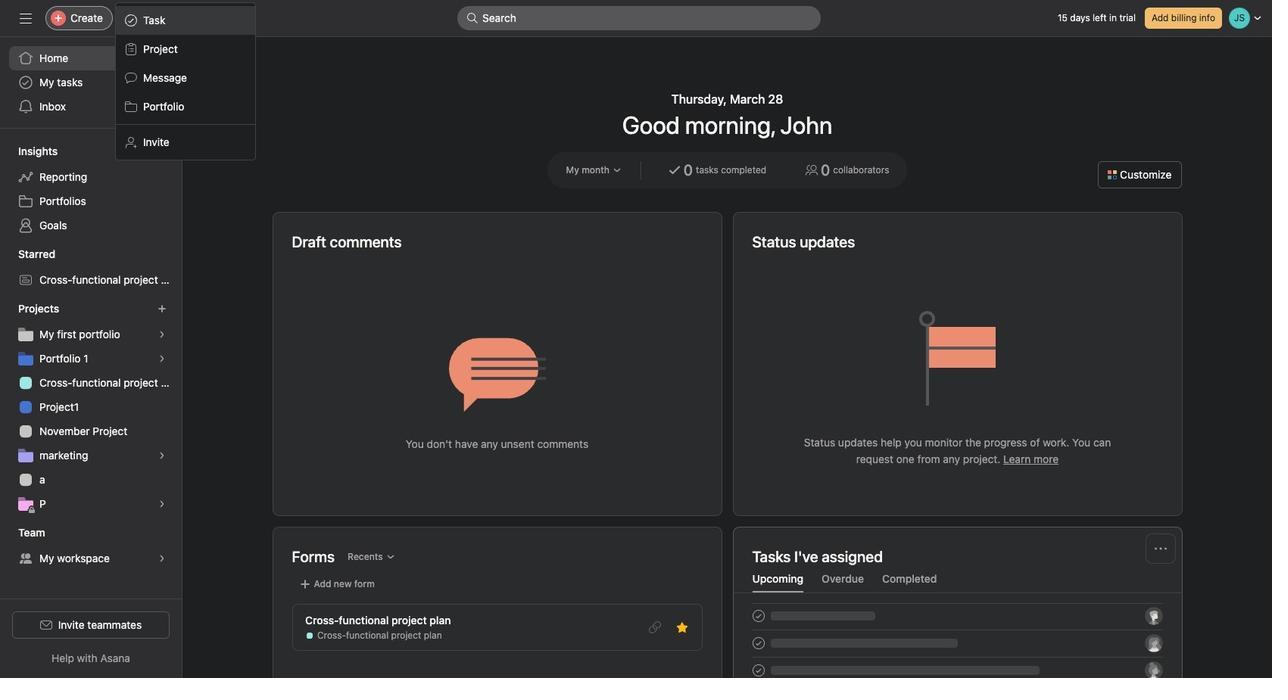 Task type: vqa. For each thing, say whether or not it's contained in the screenshot.
the right "in"
no



Task type: describe. For each thing, give the bounding box(es) containing it.
insights element
[[0, 138, 182, 241]]

see details, my first portfolio image
[[158, 330, 167, 339]]

hide sidebar image
[[20, 12, 32, 24]]

starred element
[[0, 241, 182, 295]]

copy form link image
[[649, 622, 661, 634]]

see details, my workspace image
[[158, 554, 167, 564]]

projects element
[[0, 295, 182, 520]]

see details, portfolio 1 image
[[158, 354, 167, 364]]



Task type: locate. For each thing, give the bounding box(es) containing it.
see details, marketing image
[[158, 451, 167, 461]]

actions image
[[1155, 543, 1167, 555]]

see details, p image
[[158, 500, 167, 509]]

prominent image
[[467, 12, 479, 24]]

global element
[[0, 37, 182, 128]]

list box
[[457, 6, 821, 30]]

menu item
[[116, 6, 255, 35]]

teams element
[[0, 520, 182, 574]]

remove from favorites image
[[676, 622, 688, 634]]

new project or portfolio image
[[158, 304, 167, 314]]



